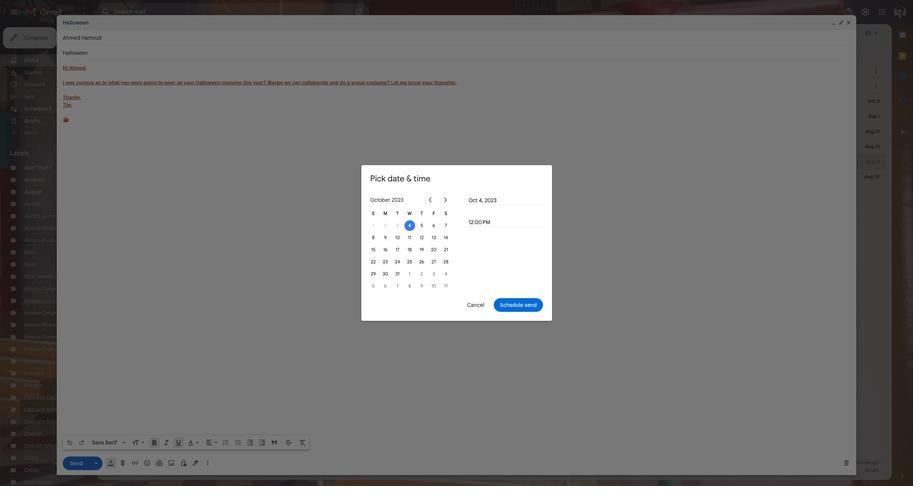 Task type: vqa. For each thing, say whether or not it's contained in the screenshot.
Respond to Noah's invite. ͏ ͏ ͏ ͏ ͏ ͏ ͏ ͏ ͏ ͏ ͏ ͏ ͏ ͏ ͏ ͏ ͏ ͏ ͏ ͏ ͏ ͏ ͏ ͏ ͏ ͏ ͏ ͏ ͏ ͏ ͏ ͏ ͏ ͏ ͏ ͏ ͏ ͏ ͏ ͏ ͏ ͏ ͏ ͏ ͏ ͏ ͏ ͏ ͏ ͏ ͏ ͏ ͏ ͏ ͏ ͏ ͏ ͏ ͏ ͏ ͏ ͏ ͏ ͏ ͏ ͏ ͏ ͏ ͏ ͏ ͏ ͏ ͏ ͏ ͏ ͏ ͏ ͏ ͏ ͏ ͏ ͏ ͏ ͏ ͏ ͏
yes



Task type: describe. For each thing, give the bounding box(es) containing it.
details link
[[865, 468, 879, 473]]

were
[[131, 80, 142, 86]]

can
[[292, 80, 301, 86]]

2 for 2 oct cell
[[384, 223, 387, 229]]

update
[[321, 159, 338, 165]]

aurora glisten link
[[24, 225, 58, 232]]

are
[[307, 83, 315, 90]]

last
[[802, 460, 811, 466]]

pop out image
[[838, 20, 844, 26]]

22
[[371, 259, 376, 265]]

then?
[[36, 165, 52, 171]]

5 for 5 oct cell
[[421, 223, 423, 229]]

and
[[330, 80, 338, 86]]

7 for the 7 oct cell
[[445, 223, 447, 229]]

by
[[414, 83, 419, 90]]

bees link
[[24, 249, 36, 256]]

23 oct cell
[[379, 256, 392, 268]]

breeze for breeze delight
[[24, 310, 41, 317]]

cool group
[[24, 479, 51, 486]]

footer inside main content
[[97, 459, 886, 475]]

let
[[391, 80, 399, 86]]

me
[[400, 80, 407, 86]]

pick date & time
[[370, 174, 431, 184]]

f
[[433, 211, 435, 216]]

aurora for aurora glimmer
[[24, 213, 40, 220]]

cool group link
[[24, 479, 51, 486]]

24 oct cell
[[392, 256, 404, 268]]

pick date & time heading
[[370, 174, 431, 184]]

2 s column header from the left
[[440, 208, 452, 220]]

0 vertical spatial aug 31
[[866, 129, 880, 134]]

s for second the s column header from right
[[372, 211, 375, 216]]

quote ‪(⌘⇧9)‬ image
[[271, 439, 278, 447]]

5 oct cell
[[416, 220, 428, 232]]

3 for 3 nov cell
[[433, 271, 435, 277]]

row containing yelp for business
[[97, 79, 886, 94]]

respond to noah's invite. ͏ ͏ ͏ ͏ ͏ ͏ ͏ ͏ ͏ ͏ ͏ ͏ ͏ ͏ ͏ ͏ ͏ ͏ ͏ ͏ ͏ ͏ ͏ ͏ ͏ ͏ ͏ ͏ ͏ ͏ ͏ ͏ ͏ ͏ ͏ ͏ ͏ ͏ ͏ ͏ ͏ ͏ ͏ ͏ ͏ ͏ ͏ ͏ ͏ ͏ ͏ ͏ ͏ ͏ ͏ ͏ ͏ ͏ ͏ ͏ ͏ ͏ ͏ ͏ ͏ ͏ ͏ ͏ ͏ ͏ ͏ ͏ ͏ ͏ ͏ ͏ ͏ ͏ ͏ ͏ ͏ ͏ ͏ ͏ ͏ ͏ link
[[213, 173, 844, 181]]

1 for 1 nov cell
[[409, 271, 411, 277]]

1 aug 31 row from the top
[[97, 124, 886, 139]]

cancel button
[[461, 299, 491, 312]]

yelp for business
[[137, 83, 181, 90]]

redo ‪(⌘y)‬ image
[[78, 439, 86, 447]]

cherish for cherish whispers
[[24, 443, 43, 450]]

aurora glimmer
[[24, 213, 62, 220]]

25
[[407, 259, 412, 265]]

ahmed,
[[69, 65, 87, 71]]

13
[[432, 235, 436, 241]]

promotions tab
[[193, 42, 288, 64]]

19
[[420, 247, 424, 253]]

9 oct cell
[[379, 232, 392, 244]]

aurora link
[[24, 201, 40, 208]]

bulleted list ‪(⌘⇧8)‬ image
[[234, 439, 242, 447]]

with
[[377, 83, 387, 90]]

business
[[158, 83, 181, 90]]

blissful delight
[[24, 286, 60, 293]]

Date field
[[468, 196, 542, 205]]

claiming
[[421, 83, 441, 90]]

pick
[[370, 174, 386, 184]]

them
[[388, 83, 401, 90]]

31 inside never miss an update ͏ ͏ ͏ ͏ ͏ ͏ ͏ ͏ ͏ ͏ ͏ ͏ ͏ ͏ ͏ ͏ ͏ ͏ ͏ ͏ ͏ ͏ ͏ ͏ ͏ ͏ ͏ ͏ ͏ ͏ ͏ ͏ ͏ ͏ ͏ ͏ ͏ ͏ ͏ ͏ ͏ ͏ ͏ ͏ ͏ ͏ ͏ ͏ ͏ ͏ ͏ ͏ ͏ ͏ ͏ ͏ ͏ ͏ ͏ ͏ ͏ ͏ ͏ ͏ ͏ ͏ ͏ ͏ ͏ ͏ ͏ ͏ ͏ ͏ ͏ ͏ ͏ ͏ ͏ ͏ ͏ ͏ ͏ ͏ ͏ ͏ ͏ ͏ ͏ ͏ row
[[876, 159, 880, 165]]

10 for the 10 oct cell
[[395, 235, 400, 241]]

18
[[408, 247, 412, 253]]

cancel
[[467, 302, 484, 309]]

august
[[24, 189, 42, 196]]

7 for 7 nov "cell"
[[396, 283, 399, 289]]

scheduled
[[24, 106, 52, 112]]

24
[[395, 259, 400, 265]]

2 as from the left
[[177, 80, 182, 86]]

your
[[269, 83, 279, 90]]

8 for 8 oct 'cell'
[[372, 235, 375, 241]]

cherish whispers link
[[24, 443, 66, 450]]

0.32
[[103, 468, 112, 474]]

sent
[[24, 93, 35, 100]]

sep
[[868, 114, 877, 119]]

«
[[428, 197, 432, 203]]

1 horizontal spatial to
[[158, 80, 163, 86]]

you
[[121, 80, 130, 86]]

21 oct cell
[[440, 244, 452, 256]]

1 nov cell
[[404, 268, 416, 280]]

last account activity: 42 minutes ago details
[[802, 460, 879, 473]]

business
[[241, 83, 264, 90]]

19 oct cell
[[416, 244, 428, 256]]

1 horizontal spatial your
[[228, 83, 239, 90]]

1 vertical spatial aug 31
[[866, 144, 880, 149]]

cherish whispers
[[24, 443, 66, 450]]

4 nov cell
[[440, 268, 452, 280]]

27 oct cell
[[428, 256, 440, 268]]

11 nov cell
[[440, 280, 452, 293]]

connect
[[355, 83, 376, 90]]

» button
[[441, 196, 449, 204]]

11 for the 11 nov cell
[[444, 283, 448, 289]]

w
[[408, 211, 412, 216]]

bubbles
[[24, 358, 44, 365]]

w column header
[[404, 208, 416, 220]]

3 inside row
[[877, 98, 880, 104]]

20 oct cell
[[428, 244, 440, 256]]

drafts
[[24, 118, 40, 125]]

undo ‪(⌘z)‬ image
[[66, 439, 73, 447]]

aurora for aurora glisten
[[24, 225, 40, 232]]

5 for '5 nov' 'cell'
[[372, 283, 375, 289]]

aurora for aurora link
[[24, 201, 40, 208]]

to inside respond to noah's invite. ͏ ͏ ͏ ͏ ͏ ͏ ͏ ͏ ͏ ͏ ͏ ͏ ͏ ͏ ͏ ͏ ͏ ͏ ͏ ͏ ͏ ͏ ͏ ͏ ͏ ͏ ͏ ͏ ͏ ͏ ͏ ͏ ͏ ͏ ͏ ͏ ͏ ͏ ͏ ͏ ͏ ͏ ͏ ͏ ͏ ͏ ͏ ͏ ͏ ͏ ͏ ͏ ͏ ͏ ͏ ͏ ͏ ͏ ͏ ͏ ͏ ͏ ͏ ͏ ͏ ͏ ͏ ͏ ͏ ͏ ͏ ͏ ͏ ͏ ͏ ͏ ͏ ͏ ͏ ͏ ͏ ͏ ͏ ͏ ͏ ͏ link
[[356, 174, 361, 181]]

f column header
[[428, 208, 440, 220]]

october
[[370, 197, 390, 203]]

blissful delight link
[[24, 286, 60, 293]]

minimize image
[[831, 20, 837, 26]]

»
[[444, 197, 447, 203]]

breeze radiance
[[24, 322, 64, 329]]

i was curious as to what you were going to wear as your halloween costume this year? maybe we can collaborate and do a group costume? let me know your thoughts.
[[63, 80, 457, 86]]

delight for breeze delight
[[42, 310, 59, 317]]

4 for 4 oct cell
[[408, 223, 411, 229]]

breeze for breeze link
[[24, 298, 41, 305]]

animals link
[[24, 177, 45, 184]]

2 nov cell
[[416, 268, 428, 280]]

17 oct cell
[[392, 244, 404, 256]]

indent more ‪(⌘])‬ image
[[258, 439, 266, 447]]

halloween inside message body text box
[[196, 80, 220, 86]]

28 oct cell
[[440, 256, 452, 268]]

14 oct cell
[[440, 232, 452, 244]]

aug inside the respond to noah's invite. ͏ ͏ ͏ ͏ ͏ ͏ ͏ ͏ ͏ ͏ ͏ ͏ ͏ ͏ ͏ ͏ ͏ ͏ ͏ ͏ ͏ ͏ ͏ ͏ ͏ ͏ ͏ ͏ ͏ ͏ ͏ ͏ ͏ ͏ ͏ ͏ ͏ ͏ ͏ ͏ ͏ ͏ ͏ ͏ ͏ ͏ ͏ ͏ ͏ ͏ ͏ ͏ ͏ ͏ ͏ ͏ ͏ ͏ ͏ ͏ ͏ ͏ ͏ ͏ ͏ ͏ ͏ ͏ ͏ ͏ ͏ ͏ ͏ ͏ ͏ ͏ ͏ ͏ ͏ ͏ ͏ ͏ ͏ ͏ ͏ ͏ row
[[864, 174, 873, 180]]

ahmed
[[63, 34, 80, 41]]

12 oct cell
[[416, 232, 428, 244]]

never
[[286, 159, 301, 165]]

bees
[[24, 249, 36, 256]]

22 oct cell
[[367, 256, 379, 268]]

1 for 1 oct cell at the left top of page
[[372, 223, 374, 229]]

search mail image
[[99, 5, 113, 19]]

0 horizontal spatial to
[[102, 80, 107, 86]]

28
[[444, 259, 448, 265]]

cozy
[[47, 395, 59, 402]]

formatting options toolbar
[[63, 436, 309, 450]]

delight for blissful delight
[[43, 286, 60, 293]]

chess
[[24, 455, 39, 462]]

serenity for cascade serenity
[[46, 419, 66, 426]]

now
[[402, 83, 412, 90]]

an
[[314, 159, 320, 165]]

indent less ‪(⌘[)‬ image
[[246, 439, 254, 447]]

&
[[406, 174, 412, 184]]

main menu image
[[9, 8, 18, 17]]

group
[[351, 80, 365, 86]]

cascade for cascade glisten
[[24, 407, 45, 414]]

30 inside cell
[[383, 271, 388, 277]]

labels heading
[[10, 150, 80, 157]]

2 t from the left
[[420, 211, 423, 216]]

4 oct cell
[[404, 220, 416, 232]]

cascade for cascade serenity
[[24, 419, 45, 426]]

costume?
[[367, 80, 390, 86]]

0.32 gb of
[[103, 468, 126, 474]]

your inside message body text box
[[184, 80, 194, 86]]

was
[[66, 80, 75, 86]]

burgers
[[24, 383, 43, 389]]

breeze zephyr link
[[24, 346, 59, 353]]

4 for 4 nov 'cell'
[[445, 271, 447, 277]]

-
[[265, 83, 267, 90]]

m
[[383, 211, 387, 216]]

0 vertical spatial halloween
[[63, 19, 89, 26]]

numbered list ‪(⌘⇧7)‬ image
[[222, 439, 230, 447]]

2 oct cell
[[379, 220, 392, 232]]

11 for 11 oct cell
[[408, 235, 411, 241]]

account
[[812, 460, 829, 466]]

discard draft ‪(⌘⇧d)‬ image
[[843, 460, 850, 467]]

167
[[79, 58, 86, 63]]

noah's
[[362, 174, 379, 181]]

chess link
[[24, 455, 39, 462]]

ago
[[871, 460, 879, 466]]

halloween dialog
[[57, 15, 856, 476]]

aug 30
[[864, 174, 880, 180]]

glisten for aurora glisten
[[42, 225, 58, 232]]

13 oct cell
[[428, 232, 440, 244]]

aug 31 inside never miss an update ͏ ͏ ͏ ͏ ͏ ͏ ͏ ͏ ͏ ͏ ͏ ͏ ͏ ͏ ͏ ͏ ͏ ͏ ͏ ͏ ͏ ͏ ͏ ͏ ͏ ͏ ͏ ͏ ͏ ͏ ͏ ͏ ͏ ͏ ͏ ͏ ͏ ͏ ͏ ͏ ͏ ͏ ͏ ͏ ͏ ͏ ͏ ͏ ͏ ͏ ͏ ͏ ͏ ͏ ͏ ͏ ͏ ͏ ͏ ͏ ͏ ͏ ͏ ͏ ͏ ͏ ͏ ͏ ͏ ͏ ͏ ͏ ͏ ͏ ͏ ͏ ͏ ͏ ͏ ͏ ͏ ͏ ͏ ͏ ͏ ͏ ͏ ͏ ͏ ͏ row
[[867, 159, 880, 165]]

refresh image
[[126, 30, 133, 37]]

oct 3 row
[[97, 94, 886, 109]]

Subject field
[[63, 49, 850, 57]]

3 nov cell
[[428, 268, 440, 280]]



Task type: locate. For each thing, give the bounding box(es) containing it.
0 horizontal spatial 2
[[384, 223, 387, 229]]

1 down '25 oct' cell
[[409, 271, 411, 277]]

do
[[340, 80, 346, 86]]

1 vertical spatial delight
[[42, 310, 59, 317]]

sent link
[[24, 93, 35, 100]]

glimmer
[[42, 213, 62, 220]]

3 down 27 oct cell
[[433, 271, 435, 277]]

1 horizontal spatial 2
[[421, 271, 423, 277]]

pick date & time dialog
[[361, 165, 552, 321]]

oct
[[868, 98, 876, 104]]

1 right sep
[[878, 114, 880, 119]]

bunnies
[[24, 371, 43, 377]]

breeze zephyr
[[24, 346, 59, 353]]

4 breeze from the top
[[24, 334, 41, 341]]

labels navigation
[[0, 24, 97, 487]]

tab list
[[892, 24, 913, 459], [97, 42, 892, 64]]

1 horizontal spatial 8
[[408, 283, 411, 289]]

9 for 9 nov cell at left
[[420, 283, 423, 289]]

2 breeze from the top
[[24, 310, 41, 317]]

group
[[36, 479, 51, 486]]

wear
[[164, 80, 175, 86]]

serenity up blissful delight
[[36, 274, 56, 280]]

1 vertical spatial glisten
[[47, 407, 63, 414]]

0 vertical spatial 8
[[372, 235, 375, 241]]

1 horizontal spatial t column header
[[416, 208, 428, 220]]

whispers
[[44, 443, 66, 450]]

to left noah's
[[356, 174, 361, 181]]

2 row from the top
[[97, 79, 886, 94]]

7 nov cell
[[392, 280, 404, 293]]

serenity for bliss serenity
[[36, 274, 56, 280]]

1 t from the left
[[396, 211, 399, 216]]

breeze serene
[[24, 334, 59, 341]]

0 horizontal spatial as
[[95, 80, 101, 86]]

scheduled link
[[24, 106, 52, 112]]

1 aurora from the top
[[24, 201, 40, 208]]

collaborate
[[302, 80, 328, 86]]

aug 31 row down oct 3 row
[[97, 124, 886, 139]]

bold ‪(⌘b)‬ image
[[151, 439, 158, 447]]

t left "f"
[[420, 211, 423, 216]]

settings image
[[861, 8, 870, 17]]

delight up radiance
[[42, 310, 59, 317]]

0 horizontal spatial 3
[[396, 223, 399, 229]]

4 inside 'cell'
[[445, 271, 447, 277]]

this
[[243, 80, 252, 86]]

as right the curious
[[95, 80, 101, 86]]

1 vertical spatial 3
[[396, 223, 399, 229]]

i
[[63, 80, 64, 86]]

cascade down cascade cozy link
[[24, 407, 45, 414]]

cascade serenity link
[[24, 419, 66, 426]]

26 oct cell
[[416, 256, 428, 268]]

18 oct cell
[[404, 244, 416, 256]]

aug
[[866, 129, 874, 134], [866, 144, 874, 149], [867, 159, 875, 165], [864, 174, 873, 180]]

aurora rainbow
[[24, 237, 62, 244]]

cascade serenity
[[24, 419, 66, 426]]

thanks, tim
[[63, 95, 81, 108]]

breeze for breeze serene
[[24, 334, 41, 341]]

social tab
[[288, 42, 384, 64]]

bliss serenity link
[[24, 274, 56, 280]]

7 up the 14
[[445, 223, 447, 229]]

breeze down blissful
[[24, 298, 41, 305]]

t
[[396, 211, 399, 216], [420, 211, 423, 216]]

already
[[316, 83, 334, 90]]

3 breeze from the top
[[24, 322, 41, 329]]

0 horizontal spatial 6
[[384, 283, 387, 289]]

2 horizontal spatial 3
[[877, 98, 880, 104]]

31 inside cell
[[396, 271, 400, 277]]

8 nov cell
[[404, 280, 416, 293]]

snoozed
[[24, 81, 45, 88]]

2
[[384, 223, 387, 229], [421, 271, 423, 277]]

s for first the s column header from the right
[[445, 211, 447, 216]]

advanced search options image
[[351, 4, 366, 19]]

grow
[[213, 83, 226, 90]]

29 oct cell
[[367, 268, 379, 280]]

None search field
[[97, 3, 369, 21]]

0 vertical spatial 5
[[421, 223, 423, 229]]

t column header left "f"
[[416, 208, 428, 220]]

cool
[[24, 479, 35, 486]]

and then?
[[24, 165, 52, 171]]

9 inside cell
[[420, 283, 423, 289]]

2 for 2 nov cell
[[421, 271, 423, 277]]

1 s column header from the left
[[367, 208, 379, 220]]

to left what
[[102, 80, 107, 86]]

hi
[[63, 65, 68, 71]]

grid
[[367, 208, 452, 293]]

1 vertical spatial 6
[[384, 283, 387, 289]]

8 inside cell
[[408, 283, 411, 289]]

0 vertical spatial cascade
[[24, 395, 45, 402]]

aurora glisten
[[24, 225, 58, 232]]

m column header
[[379, 208, 392, 220]]

1 horizontal spatial 6
[[433, 223, 435, 229]]

2 horizontal spatial 1
[[878, 114, 880, 119]]

6 nov cell
[[379, 280, 392, 293]]

serenity down cascade glisten link
[[46, 419, 66, 426]]

glisten down cozy
[[47, 407, 63, 414]]

breeze up breeze serene
[[24, 322, 41, 329]]

1 left 2 oct cell
[[372, 223, 374, 229]]

grid containing s
[[367, 208, 452, 293]]

breeze
[[24, 298, 41, 305], [24, 310, 41, 317], [24, 322, 41, 329], [24, 334, 41, 341], [24, 346, 41, 353]]

breeze for breeze zephyr
[[24, 346, 41, 353]]

0 vertical spatial delight
[[43, 286, 60, 293]]

0 horizontal spatial t column header
[[392, 208, 404, 220]]

yelp.
[[343, 83, 354, 90]]

2 down m column header at the left top of the page
[[384, 223, 387, 229]]

0 horizontal spatial s
[[372, 211, 375, 216]]

to right for
[[158, 80, 163, 86]]

1 horizontal spatial s
[[445, 211, 447, 216]]

1 vertical spatial 11
[[444, 283, 448, 289]]

7 inside cell
[[445, 223, 447, 229]]

0 vertical spatial 30
[[874, 174, 880, 180]]

aurora down "august"
[[24, 201, 40, 208]]

0 vertical spatial serenity
[[36, 274, 56, 280]]

0 horizontal spatial halloween
[[63, 19, 89, 26]]

11 oct cell
[[404, 232, 416, 244]]

7
[[445, 223, 447, 229], [396, 283, 399, 289]]

2 down 26 oct cell
[[421, 271, 423, 277]]

11 down 4 oct cell
[[408, 235, 411, 241]]

1 s from the left
[[372, 211, 375, 216]]

0 vertical spatial 3
[[877, 98, 880, 104]]

10 inside cell
[[395, 235, 400, 241]]

0 horizontal spatial 9
[[384, 235, 387, 241]]

italic ‪(⌘i)‬ image
[[163, 439, 170, 447]]

0 horizontal spatial 7
[[396, 283, 399, 289]]

1 oct cell
[[367, 220, 379, 232]]

2 cascade from the top
[[24, 407, 45, 414]]

aug inside never miss an update ͏ ͏ ͏ ͏ ͏ ͏ ͏ ͏ ͏ ͏ ͏ ͏ ͏ ͏ ͏ ͏ ͏ ͏ ͏ ͏ ͏ ͏ ͏ ͏ ͏ ͏ ͏ ͏ ͏ ͏ ͏ ͏ ͏ ͏ ͏ ͏ ͏ ͏ ͏ ͏ ͏ ͏ ͏ ͏ ͏ ͏ ͏ ͏ ͏ ͏ ͏ ͏ ͏ ͏ ͏ ͏ ͏ ͏ ͏ ͏ ͏ ͏ ͏ ͏ ͏ ͏ ͏ ͏ ͏ ͏ ͏ ͏ ͏ ͏ ͏ ͏ ͏ ͏ ͏ ͏ ͏ ͏ ͏ ͏ ͏ ͏ ͏ ͏ ͏ ͏ row
[[867, 159, 875, 165]]

23
[[383, 259, 388, 265]]

breeze up breeze zephyr
[[24, 334, 41, 341]]

1 cherish from the top
[[24, 431, 43, 438]]

2 vertical spatial 3
[[433, 271, 435, 277]]

26
[[419, 259, 424, 265]]

activity:
[[830, 460, 846, 466]]

a
[[347, 80, 350, 86]]

2 aurora from the top
[[24, 213, 40, 220]]

1 horizontal spatial 10
[[432, 283, 436, 289]]

Time field
[[468, 218, 542, 227]]

0 horizontal spatial 5
[[372, 283, 375, 289]]

cherish down cherish link
[[24, 443, 43, 450]]

primary tab
[[97, 42, 192, 64]]

your left free
[[442, 83, 453, 90]]

aurora up "bees" link
[[24, 237, 40, 244]]

sep 1 row
[[97, 109, 886, 124]]

we
[[284, 80, 291, 86]]

never miss an update ͏ ͏ ͏ ͏ ͏ ͏ ͏ ͏ ͏ ͏ ͏ ͏ ͏ ͏ ͏ ͏ ͏ ͏ ͏ ͏ ͏ ͏ ͏ ͏ ͏ ͏ ͏ ͏ ͏ ͏ ͏ ͏ ͏ ͏ ͏ ͏ ͏ ͏ ͏ ͏ ͏ ͏ ͏ ͏ ͏ ͏ ͏ ͏ ͏ ͏ ͏ ͏ ͏ ͏ ͏ ͏ ͏ ͏ ͏ ͏ ͏ ͏ ͏ ͏ ͏ ͏ ͏ ͏ ͏ ͏ ͏ ͏ ͏ ͏ ͏ ͏ ͏ ͏ ͏ ͏ ͏ ͏ ͏ ͏ ͏ ͏ ͏ ͏ ͏ ͏ row
[[97, 154, 886, 170]]

4
[[408, 223, 411, 229], [445, 271, 447, 277]]

10 nov cell
[[428, 280, 440, 293]]

0 vertical spatial 6
[[433, 223, 435, 229]]

11 down 4 nov 'cell'
[[444, 283, 448, 289]]

1 cascade from the top
[[24, 395, 45, 402]]

1 horizontal spatial 7
[[445, 223, 447, 229]]

0 horizontal spatial 1
[[372, 223, 374, 229]]

2 horizontal spatial to
[[356, 174, 361, 181]]

25 oct cell
[[404, 256, 416, 268]]

respond to noah's invite. ͏ ͏ ͏ ͏ ͏ ͏ ͏ ͏ ͏ ͏ ͏ ͏ ͏ ͏ ͏ ͏ ͏ ͏ ͏ ͏ ͏ ͏ ͏ ͏ ͏ ͏ ͏ ͏ ͏ ͏ ͏ ͏ ͏ ͏ ͏ ͏ ͏ ͏ ͏ ͏ ͏ ͏ ͏ ͏ ͏ ͏ ͏ ͏ ͏ ͏ ͏ ͏ ͏ ͏ ͏ ͏ ͏ ͏ ͏ ͏ ͏ ͏ ͏ ͏ ͏ ͏ ͏ ͏ ͏ ͏ ͏ ͏ ͏ ͏ ͏ ͏ ͏ ͏ ͏ ͏ ͏ ͏ ͏ ͏ ͏ ͏ row
[[97, 170, 886, 185]]

know
[[408, 80, 421, 86]]

8 down 1 oct cell at the left top of page
[[372, 235, 375, 241]]

2 vertical spatial aug 31
[[867, 159, 880, 165]]

starred link
[[24, 69, 42, 76]]

10 down 3 oct cell
[[395, 235, 400, 241]]

breeze up bubbles link
[[24, 346, 41, 353]]

4 down 28 oct cell
[[445, 271, 447, 277]]

follow link to manage storage image
[[152, 467, 159, 475]]

your right grow
[[228, 83, 239, 90]]

5 inside cell
[[421, 223, 423, 229]]

7 down 31 oct cell
[[396, 283, 399, 289]]

footer containing last account activity: 42 minutes ago
[[97, 459, 886, 475]]

s column header
[[367, 208, 379, 220], [440, 208, 452, 220]]

1 vertical spatial cascade
[[24, 407, 45, 414]]

1 vertical spatial halloween
[[196, 80, 220, 86]]

9 down 2 nov cell
[[420, 283, 423, 289]]

cherish up cherish whispers
[[24, 431, 43, 438]]

0 horizontal spatial 30
[[383, 271, 388, 277]]

0 horizontal spatial 8
[[372, 235, 375, 241]]

cherish
[[24, 431, 43, 438], [24, 443, 43, 450]]

s left 'm'
[[372, 211, 375, 216]]

glisten down glimmer on the left of page
[[42, 225, 58, 232]]

2 s from the left
[[445, 211, 447, 216]]

0 horizontal spatial your
[[184, 80, 194, 86]]

1 horizontal spatial halloween
[[196, 80, 220, 86]]

4 aurora from the top
[[24, 237, 40, 244]]

free
[[454, 83, 464, 90]]

2 cherish from the top
[[24, 443, 43, 450]]

main content
[[97, 24, 892, 481]]

4 inside cell
[[408, 223, 411, 229]]

rainbow
[[42, 237, 62, 244]]

row up page.
[[97, 64, 886, 79]]

breeze down breeze link
[[24, 310, 41, 317]]

strikethrough ‪(⌘⇧x)‬ image
[[285, 439, 292, 447]]

halloween left costume
[[196, 80, 220, 86]]

6 for 6 oct cell
[[433, 223, 435, 229]]

17
[[396, 247, 400, 253]]

1 horizontal spatial 4
[[445, 271, 447, 277]]

1 horizontal spatial s column header
[[440, 208, 452, 220]]

3 oct cell
[[392, 220, 404, 232]]

s column header right "f"
[[440, 208, 452, 220]]

t right 'm'
[[396, 211, 399, 216]]

5 right 4 oct cell
[[421, 223, 423, 229]]

12
[[420, 235, 424, 241]]

going
[[143, 80, 157, 86]]

1 horizontal spatial 5
[[421, 223, 423, 229]]

starred
[[24, 69, 42, 76]]

ahmed hamoud
[[63, 34, 102, 41]]

1 horizontal spatial 11
[[444, 283, 448, 289]]

3 aurora from the top
[[24, 225, 40, 232]]

« button
[[426, 196, 434, 204]]

0 vertical spatial 1
[[878, 114, 880, 119]]

row
[[97, 64, 886, 79], [97, 79, 886, 94]]

cherish for cherish link
[[24, 431, 43, 438]]

5 down 29 oct cell in the bottom left of the page
[[372, 283, 375, 289]]

your
[[184, 80, 194, 86], [228, 83, 239, 90], [442, 83, 453, 90]]

6 down 'f' column header
[[433, 223, 435, 229]]

1 vertical spatial 1
[[372, 223, 374, 229]]

october 2023 row
[[367, 192, 452, 208]]

more
[[24, 130, 37, 137]]

10 for 10 nov cell
[[432, 283, 436, 289]]

2 horizontal spatial your
[[442, 83, 453, 90]]

1 breeze from the top
[[24, 298, 41, 305]]

cascade down burgers link
[[24, 395, 45, 402]]

october 2023
[[370, 197, 404, 203]]

30 oct cell
[[379, 268, 392, 280]]

9 nov cell
[[416, 280, 428, 293]]

as right wear
[[177, 80, 182, 86]]

5 nov cell
[[367, 280, 379, 293]]

3 left 4 oct cell
[[396, 223, 399, 229]]

6 oct cell
[[428, 220, 440, 232]]

your left ad
[[184, 80, 194, 86]]

10 oct cell
[[392, 232, 404, 244]]

1 horizontal spatial 3
[[433, 271, 435, 277]]

31 oct cell
[[392, 268, 404, 280]]

grow your business - your customers are already on yelp. connect with them now by claiming your free page.
[[213, 83, 479, 90]]

s right "f"
[[445, 211, 447, 216]]

0 vertical spatial 4
[[408, 223, 411, 229]]

Message Body text field
[[63, 64, 850, 434]]

2 aug 31 row from the top
[[97, 139, 886, 154]]

cobra
[[24, 467, 39, 474]]

0 vertical spatial 7
[[445, 223, 447, 229]]

aurora down aurora link
[[24, 213, 40, 220]]

1 vertical spatial 10
[[432, 283, 436, 289]]

1 horizontal spatial 1
[[409, 271, 411, 277]]

remove formatting ‪(⌘\)‬ image
[[299, 439, 306, 447]]

1 horizontal spatial t
[[420, 211, 423, 216]]

year?
[[253, 80, 266, 86]]

footer
[[97, 459, 886, 475]]

grid inside pick date & time dialog
[[367, 208, 452, 293]]

2 vertical spatial cascade
[[24, 419, 45, 426]]

7 oct cell
[[440, 220, 452, 232]]

0 horizontal spatial s column header
[[367, 208, 379, 220]]

1 horizontal spatial 9
[[420, 283, 423, 289]]

aurora down "aurora glimmer"
[[24, 225, 40, 232]]

delight
[[43, 286, 60, 293], [42, 310, 59, 317]]

5 inside 'cell'
[[372, 283, 375, 289]]

9 for 9 oct cell
[[384, 235, 387, 241]]

0 vertical spatial glisten
[[42, 225, 58, 232]]

1 vertical spatial 8
[[408, 283, 411, 289]]

close image
[[846, 20, 852, 26]]

3 cascade from the top
[[24, 419, 45, 426]]

breeze link
[[24, 298, 41, 305]]

aurora rainbow link
[[24, 237, 62, 244]]

15 oct cell
[[367, 244, 379, 256]]

never miss an update ͏ ͏ ͏ ͏ ͏ ͏ ͏ ͏ ͏ ͏ ͏ ͏ ͏ ͏ ͏ ͏ ͏ ͏ ͏ ͏ ͏ ͏ ͏ ͏ ͏ ͏ ͏ ͏ ͏ ͏ ͏ ͏ ͏ ͏ ͏ ͏ ͏ ͏ ͏ ͏ ͏ ͏ ͏ ͏ ͏ ͏ ͏ ͏ ͏ ͏ ͏ ͏ ͏ ͏ ͏ ͏ ͏ ͏ ͏ ͏ ͏ ͏ ͏ ͏ ͏ ͏ ͏ ͏ ͏ ͏ ͏ ͏ ͏ ͏ ͏ ͏ ͏ ͏ ͏ ͏ ͏ ͏ ͏ ͏ ͏ ͏ ͏ ͏ ͏ ͏
[[286, 159, 460, 165]]

oct 3
[[868, 98, 880, 104]]

halloween up 'ahmed' at left
[[63, 19, 89, 26]]

breeze for breeze radiance
[[24, 322, 41, 329]]

t column header left w
[[392, 208, 404, 220]]

20
[[431, 247, 437, 253]]

7 inside "cell"
[[396, 283, 399, 289]]

on
[[335, 83, 342, 90]]

1 horizontal spatial 30
[[874, 174, 880, 180]]

1 vertical spatial 2
[[421, 271, 423, 277]]

0 horizontal spatial 10
[[395, 235, 400, 241]]

6 down the 30 oct cell
[[384, 283, 387, 289]]

0 vertical spatial 9
[[384, 235, 387, 241]]

0 horizontal spatial t
[[396, 211, 399, 216]]

1
[[878, 114, 880, 119], [372, 223, 374, 229], [409, 271, 411, 277]]

0 horizontal spatial 11
[[408, 235, 411, 241]]

1 inside row
[[878, 114, 880, 119]]

respond to noah's invite. ͏ ͏ ͏ ͏ ͏ ͏ ͏ ͏ ͏ ͏ ͏ ͏ ͏ ͏ ͏ ͏ ͏ ͏ ͏ ͏ ͏ ͏ ͏ ͏ ͏ ͏ ͏ ͏ ͏ ͏ ͏ ͏ ͏ ͏ ͏ ͏ ͏ ͏ ͏ ͏ ͏ ͏ ͏ ͏ ͏ ͏ ͏ ͏ ͏ ͏ ͏ ͏ ͏ ͏ ͏ ͏ ͏ ͏ ͏ ͏ ͏ ͏ ͏ ͏ ͏ ͏ ͏ ͏ ͏ ͏ ͏ ͏ ͏ ͏ ͏ ͏ ͏ ͏ ͏ ͏ ͏ ͏ ͏ ͏ ͏ ͏
[[334, 174, 511, 181]]

1 vertical spatial 30
[[383, 271, 388, 277]]

blissful
[[24, 286, 41, 293]]

2 vertical spatial 1
[[409, 271, 411, 277]]

cascade up cherish link
[[24, 419, 45, 426]]

delight down the bliss serenity
[[43, 286, 60, 293]]

3 right oct
[[877, 98, 880, 104]]

9 down 2 oct cell
[[384, 235, 387, 241]]

1 horizontal spatial as
[[177, 80, 182, 86]]

1 vertical spatial 9
[[420, 283, 423, 289]]

0 vertical spatial 11
[[408, 235, 411, 241]]

1 vertical spatial 7
[[396, 283, 399, 289]]

bliss serenity
[[24, 274, 56, 280]]

1 row from the top
[[97, 64, 886, 79]]

cell
[[853, 67, 872, 75], [199, 68, 208, 74], [853, 83, 872, 90]]

6 for 6 nov cell
[[384, 283, 387, 289]]

8 down 1 nov cell
[[408, 283, 411, 289]]

0 vertical spatial 10
[[395, 235, 400, 241]]

0 vertical spatial cherish
[[24, 431, 43, 438]]

6
[[433, 223, 435, 229], [384, 283, 387, 289]]

1 vertical spatial serenity
[[46, 419, 66, 426]]

1 vertical spatial 4
[[445, 271, 447, 277]]

4 down w column header
[[408, 223, 411, 229]]

8 for 8 nov cell
[[408, 283, 411, 289]]

s column header left 'm'
[[367, 208, 379, 220]]

14
[[444, 235, 448, 241]]

birds link
[[24, 262, 36, 268]]

underline ‪(⌘u)‬ image
[[175, 439, 182, 447]]

toggle split pane mode image
[[865, 30, 872, 37]]

27
[[432, 259, 436, 265]]

0 vertical spatial 2
[[384, 223, 387, 229]]

30 inside the respond to noah's invite. ͏ ͏ ͏ ͏ ͏ ͏ ͏ ͏ ͏ ͏ ͏ ͏ ͏ ͏ ͏ ͏ ͏ ͏ ͏ ͏ ͏ ͏ ͏ ͏ ͏ ͏ ͏ ͏ ͏ ͏ ͏ ͏ ͏ ͏ ͏ ͏ ͏ ͏ ͏ ͏ ͏ ͏ ͏ ͏ ͏ ͏ ͏ ͏ ͏ ͏ ͏ ͏ ͏ ͏ ͏ ͏ ͏ ͏ ͏ ͏ ͏ ͏ ͏ ͏ ͏ ͏ ͏ ͏ ͏ ͏ ͏ ͏ ͏ ͏ ͏ ͏ ͏ ͏ ͏ ͏ ͏ ͏ ͏ ͏ ͏ ͏ row
[[874, 174, 880, 180]]

2 t column header from the left
[[416, 208, 428, 220]]

8 inside 'cell'
[[372, 235, 375, 241]]

row up sep 1 row
[[97, 79, 886, 94]]

10 down 3 nov cell
[[432, 283, 436, 289]]

8 oct cell
[[367, 232, 379, 244]]

9 inside cell
[[384, 235, 387, 241]]

1 vertical spatial 5
[[372, 283, 375, 289]]

1 vertical spatial cherish
[[24, 443, 43, 450]]

cascade glisten link
[[24, 407, 63, 414]]

aug 31 row down sep 1 row
[[97, 139, 886, 154]]

invite.
[[380, 174, 394, 181]]

3 for 3 oct cell
[[396, 223, 399, 229]]

1 t column header from the left
[[392, 208, 404, 220]]

5 breeze from the top
[[24, 346, 41, 353]]

16 oct cell
[[379, 244, 392, 256]]

8
[[372, 235, 375, 241], [408, 283, 411, 289]]

what
[[108, 80, 119, 86]]

bunnies link
[[24, 371, 43, 377]]

main content containing yelp for business
[[97, 24, 892, 481]]

🎃 image
[[63, 117, 69, 123]]

inbox
[[24, 57, 39, 64]]

0 horizontal spatial 4
[[408, 223, 411, 229]]

for
[[149, 83, 157, 90]]

tim
[[63, 102, 71, 108]]

aurora for aurora rainbow
[[24, 237, 40, 244]]

t column header
[[392, 208, 404, 220], [416, 208, 428, 220]]

10 inside 10 nov cell
[[432, 283, 436, 289]]

1 as from the left
[[95, 80, 101, 86]]

glisten for cascade glisten
[[47, 407, 63, 414]]

aug 31 row
[[97, 124, 886, 139], [97, 139, 886, 154]]

cascade for cascade cozy
[[24, 395, 45, 402]]



